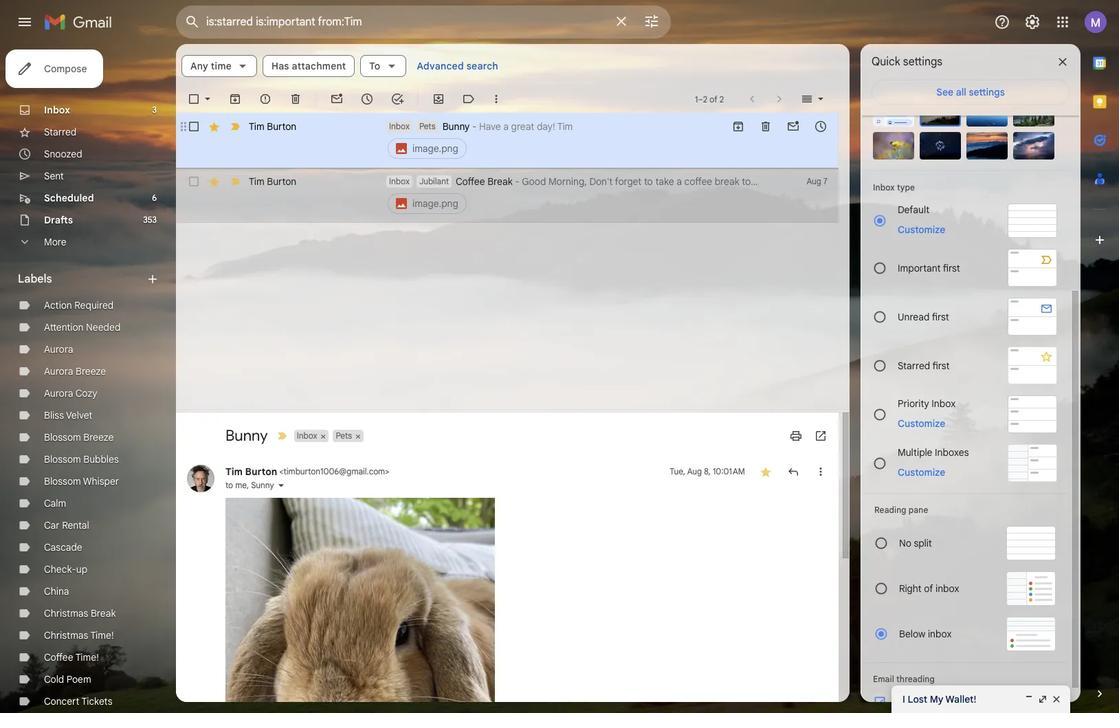 Task type: describe. For each thing, give the bounding box(es) containing it.
china
[[44, 585, 69, 598]]

car rental
[[44, 519, 89, 532]]

1 vertical spatial of
[[925, 583, 934, 595]]

customize for multiple inboxes
[[898, 466, 946, 478]]

aurora for aurora cozy
[[44, 387, 73, 400]]

cold poem link
[[44, 673, 91, 686]]

jubilant
[[420, 176, 449, 186]]

right of inbox
[[900, 583, 960, 595]]

cell containing bunny
[[387, 120, 725, 161]]

inbox inside labels navigation
[[44, 104, 70, 116]]

tickets
[[82, 695, 113, 708]]

cascade
[[44, 541, 82, 554]]

multiple
[[898, 446, 933, 458]]

bliss velvet link
[[44, 409, 92, 422]]

coffee time!
[[44, 651, 99, 664]]

aug inside cell
[[688, 466, 702, 477]]

image.png for coffee break - good morning, don't forget to take a coffee break today! tim
[[413, 197, 459, 210]]

labels image
[[462, 92, 476, 106]]

report spam image
[[259, 92, 272, 106]]

no
[[900, 537, 912, 550]]

pets button
[[333, 430, 354, 442]]

minimize image
[[1024, 694, 1035, 705]]

default
[[898, 204, 930, 216]]

2 row from the top
[[176, 168, 839, 223]]

aurora for aurora breeze
[[44, 365, 73, 378]]

coffee for coffee time!
[[44, 651, 73, 664]]

main menu image
[[17, 14, 33, 30]]

concert tickets
[[44, 695, 113, 708]]

image.png image
[[226, 498, 495, 713]]

labels navigation
[[0, 44, 176, 713]]

settings inside button
[[969, 86, 1005, 98]]

cold poem
[[44, 673, 91, 686]]

view
[[958, 696, 978, 709]]

gmail image
[[44, 8, 119, 36]]

good
[[522, 175, 546, 188]]

archive image
[[228, 92, 242, 106]]

aurora cozy
[[44, 387, 97, 400]]

aurora breeze link
[[44, 365, 106, 378]]

starred first
[[898, 359, 950, 372]]

customize button for multiple inboxes
[[890, 464, 954, 480]]

break for christmas
[[91, 607, 116, 620]]

image.png for bunny - have a great day! tim
[[413, 142, 459, 155]]

concert tickets link
[[44, 695, 113, 708]]

timburton1006@gmail.com
[[284, 466, 385, 477]]

action required
[[44, 299, 114, 312]]

close image
[[1052, 694, 1063, 705]]

christmas break link
[[44, 607, 116, 620]]

search mail image
[[180, 10, 205, 34]]

bubbles
[[83, 453, 119, 466]]

starred for starred first
[[898, 359, 931, 372]]

below inbox
[[900, 628, 952, 640]]

blossom breeze link
[[44, 431, 114, 444]]

christmas break
[[44, 607, 116, 620]]

email
[[874, 674, 895, 684]]

1
[[695, 94, 698, 104]]

break
[[715, 175, 740, 188]]

advanced search options image
[[638, 8, 666, 35]]

inbox left type
[[874, 182, 895, 193]]

conversation
[[898, 696, 956, 709]]

don't
[[590, 175, 613, 188]]

priority inbox
[[898, 397, 956, 410]]

Starred checkbox
[[759, 465, 773, 479]]

2 vertical spatial important according to google magic. switch
[[275, 429, 289, 443]]

more
[[44, 236, 66, 248]]

0 horizontal spatial to
[[226, 480, 233, 490]]

advanced search button
[[412, 54, 504, 78]]

pets inside cell
[[420, 121, 436, 131]]

aurora for aurora link
[[44, 343, 73, 356]]

drafts link
[[44, 214, 73, 226]]

<
[[280, 466, 284, 477]]

blossom for blossom bubbles
[[44, 453, 81, 466]]

customize button for default
[[890, 221, 954, 238]]

check-up
[[44, 563, 88, 576]]

1 row from the top
[[176, 113, 839, 168]]

coffee
[[685, 175, 713, 188]]

reading pane
[[875, 505, 929, 515]]

unread
[[898, 311, 930, 323]]

attention needed
[[44, 321, 121, 334]]

tim burton for bunny - have a great day! tim
[[249, 120, 297, 133]]

me
[[235, 480, 247, 490]]

has
[[272, 60, 289, 72]]

multiple inboxes
[[898, 446, 970, 458]]

see all settings button
[[872, 80, 1070, 105]]

inboxes
[[936, 446, 970, 458]]

calm link
[[44, 497, 66, 510]]

0 vertical spatial settings
[[904, 55, 943, 69]]

important according to google magic. switch for coffee break - good morning, don't forget to take a coffee break today! tim
[[228, 175, 242, 188]]

starred image
[[759, 465, 773, 479]]

customize for priority inbox
[[898, 417, 946, 430]]

settings image
[[1025, 14, 1041, 30]]

sent link
[[44, 170, 64, 182]]

to me , sunny
[[226, 480, 274, 490]]

blossom bubbles
[[44, 453, 119, 466]]

action required link
[[44, 299, 114, 312]]

1 horizontal spatial a
[[677, 175, 682, 188]]

clear search image
[[608, 8, 636, 35]]

0 vertical spatial a
[[504, 120, 509, 133]]

coffee time! link
[[44, 651, 99, 664]]

blossom whisper
[[44, 475, 119, 488]]

cell containing coffee break
[[387, 175, 787, 216]]

required
[[75, 299, 114, 312]]

6
[[152, 193, 157, 203]]

cascade link
[[44, 541, 82, 554]]

morning,
[[549, 175, 587, 188]]

of inside bunny main content
[[710, 94, 718, 104]]

see
[[937, 86, 954, 98]]

quick
[[872, 55, 901, 69]]

reading pane element
[[875, 505, 1057, 515]]

drafts
[[44, 214, 73, 226]]

to
[[370, 60, 381, 72]]

sunny
[[251, 480, 274, 490]]

labels
[[18, 272, 52, 286]]

check-
[[44, 563, 76, 576]]

first for important first
[[944, 262, 961, 274]]

threading
[[897, 674, 935, 684]]

snoozed
[[44, 148, 82, 160]]

1 horizontal spatial -
[[515, 175, 520, 188]]

scheduled
[[44, 192, 94, 204]]

10:01 am
[[713, 466, 746, 477]]

0 vertical spatial to
[[644, 175, 653, 188]]

aurora cozy link
[[44, 387, 97, 400]]



Task type: locate. For each thing, give the bounding box(es) containing it.
tim burton < timburton1006@gmail.com >
[[226, 466, 390, 478]]

inbox right priority
[[932, 397, 956, 410]]

aurora down aurora link
[[44, 365, 73, 378]]

2 vertical spatial blossom
[[44, 475, 81, 488]]

toggle split pane mode image
[[801, 92, 814, 106]]

settings right "quick"
[[904, 55, 943, 69]]

–
[[698, 94, 704, 104]]

has attachment button
[[263, 55, 355, 77]]

of right –
[[710, 94, 718, 104]]

move to inbox image
[[432, 92, 446, 106]]

tim burton cell
[[226, 466, 390, 478]]

3 customize button from the top
[[890, 464, 954, 480]]

1 vertical spatial tim burton
[[249, 175, 297, 188]]

aurora up bliss
[[44, 387, 73, 400]]

starred link
[[44, 126, 77, 138]]

break up christmas time! link
[[91, 607, 116, 620]]

1 vertical spatial coffee
[[44, 651, 73, 664]]

advanced
[[417, 60, 464, 72]]

inbox up 'tim burton' cell
[[297, 430, 318, 441]]

1 2 from the left
[[704, 94, 708, 104]]

needed
[[86, 321, 121, 334]]

1 vertical spatial -
[[515, 175, 520, 188]]

,
[[247, 480, 249, 490]]

0 vertical spatial of
[[710, 94, 718, 104]]

bliss velvet
[[44, 409, 92, 422]]

customize
[[898, 224, 946, 236], [898, 417, 946, 430], [898, 466, 946, 478]]

1 customize button from the top
[[890, 221, 954, 238]]

time! for coffee time!
[[75, 651, 99, 664]]

customize button down default
[[890, 221, 954, 238]]

1 vertical spatial pets
[[336, 430, 352, 441]]

any time button
[[182, 55, 257, 77]]

1 vertical spatial breeze
[[83, 431, 114, 444]]

break for coffee
[[488, 175, 513, 188]]

up
[[76, 563, 88, 576]]

christmas time! link
[[44, 629, 114, 642]]

0 vertical spatial burton
[[267, 120, 297, 133]]

to left the take
[[644, 175, 653, 188]]

rental
[[62, 519, 89, 532]]

2 christmas from the top
[[44, 629, 88, 642]]

tue, aug 8, 10:01 am cell
[[670, 465, 746, 479]]

0 vertical spatial bunny
[[443, 120, 470, 133]]

below
[[900, 628, 926, 640]]

0 horizontal spatial aug
[[688, 466, 702, 477]]

customize down priority inbox
[[898, 417, 946, 430]]

inbox right right
[[936, 583, 960, 595]]

starred inside labels navigation
[[44, 126, 77, 138]]

christmas for christmas time!
[[44, 629, 88, 642]]

1 horizontal spatial break
[[488, 175, 513, 188]]

coffee inside cell
[[456, 175, 485, 188]]

1 blossom from the top
[[44, 431, 81, 444]]

blossom up calm link at left bottom
[[44, 475, 81, 488]]

- left the 'have' on the left of the page
[[473, 120, 477, 133]]

today!
[[742, 175, 770, 188]]

0 vertical spatial -
[[473, 120, 477, 133]]

time! for christmas time!
[[90, 629, 114, 642]]

aug 7
[[807, 176, 828, 186]]

aug left 7
[[807, 176, 822, 186]]

china link
[[44, 585, 69, 598]]

starred up priority
[[898, 359, 931, 372]]

pets inside button
[[336, 430, 352, 441]]

settings right all
[[969, 86, 1005, 98]]

coffee right jubilant
[[456, 175, 485, 188]]

0 vertical spatial customize button
[[890, 221, 954, 238]]

0 vertical spatial aug
[[807, 176, 822, 186]]

0 vertical spatial inbox
[[936, 583, 960, 595]]

row
[[176, 113, 839, 168], [176, 168, 839, 223]]

starred for starred link
[[44, 126, 77, 138]]

1 vertical spatial customize
[[898, 417, 946, 430]]

bunny main content
[[176, 44, 850, 713]]

breeze up bubbles
[[83, 431, 114, 444]]

poem
[[67, 673, 91, 686]]

blossom down bliss velvet link
[[44, 431, 81, 444]]

1 horizontal spatial bunny
[[443, 120, 470, 133]]

more image
[[490, 92, 504, 106]]

0 horizontal spatial starred
[[44, 126, 77, 138]]

first up priority inbox
[[933, 359, 950, 372]]

1 vertical spatial blossom
[[44, 453, 81, 466]]

cozy
[[75, 387, 97, 400]]

inbox right below
[[929, 628, 952, 640]]

blossom
[[44, 431, 81, 444], [44, 453, 81, 466], [44, 475, 81, 488]]

customize button down priority inbox
[[890, 415, 954, 432]]

bunny inside cell
[[443, 120, 470, 133]]

1 vertical spatial break
[[91, 607, 116, 620]]

bunny for bunny
[[226, 426, 268, 445]]

cell
[[387, 120, 725, 161], [387, 175, 787, 216]]

2 image.png from the top
[[413, 197, 459, 210]]

pop out image
[[1038, 694, 1049, 705]]

2 vertical spatial customize button
[[890, 464, 954, 480]]

first right unread on the top right of the page
[[933, 311, 950, 323]]

labels heading
[[18, 272, 146, 286]]

first right important
[[944, 262, 961, 274]]

7
[[824, 176, 828, 186]]

1 vertical spatial cell
[[387, 175, 787, 216]]

car
[[44, 519, 60, 532]]

starred up the snoozed
[[44, 126, 77, 138]]

important according to google magic. switch for bunny - have a great day! tim
[[228, 120, 242, 133]]

blossom breeze
[[44, 431, 114, 444]]

snoozed link
[[44, 148, 82, 160]]

2 customize from the top
[[898, 417, 946, 430]]

a right the 'have' on the left of the page
[[504, 120, 509, 133]]

1 christmas from the top
[[44, 607, 88, 620]]

0 horizontal spatial 2
[[704, 94, 708, 104]]

8,
[[705, 466, 711, 477]]

image.png down jubilant
[[413, 197, 459, 210]]

1 vertical spatial burton
[[267, 175, 297, 188]]

0 horizontal spatial a
[[504, 120, 509, 133]]

great
[[512, 120, 535, 133]]

2 aurora from the top
[[44, 365, 73, 378]]

coffee up cold
[[44, 651, 73, 664]]

toolbar
[[725, 120, 835, 133]]

bunny
[[443, 120, 470, 133], [226, 426, 268, 445]]

1 horizontal spatial starred
[[898, 359, 931, 372]]

cold
[[44, 673, 64, 686]]

time! down christmas break link
[[90, 629, 114, 642]]

coffee break - good morning, don't forget to take a coffee break today! tim
[[456, 175, 787, 188]]

0 horizontal spatial pets
[[336, 430, 352, 441]]

3 blossom from the top
[[44, 475, 81, 488]]

delete image
[[289, 92, 303, 106]]

of right right
[[925, 583, 934, 595]]

0 vertical spatial first
[[944, 262, 961, 274]]

velvet
[[66, 409, 92, 422]]

0 horizontal spatial break
[[91, 607, 116, 620]]

inbox up starred link
[[44, 104, 70, 116]]

important
[[898, 262, 941, 274]]

1 vertical spatial image.png
[[413, 197, 459, 210]]

i lost my wallet!
[[903, 693, 977, 706]]

split
[[915, 537, 933, 550]]

customize for default
[[898, 224, 946, 236]]

starred
[[44, 126, 77, 138], [898, 359, 931, 372]]

reading
[[875, 505, 907, 515]]

1 vertical spatial important according to google magic. switch
[[228, 175, 242, 188]]

2 tim burton from the top
[[249, 175, 297, 188]]

1 image.png from the top
[[413, 142, 459, 155]]

0 vertical spatial starred
[[44, 126, 77, 138]]

burton for coffee break - good morning, don't forget to take a coffee break today! tim
[[267, 175, 297, 188]]

2 right –
[[720, 94, 724, 104]]

0 horizontal spatial of
[[710, 94, 718, 104]]

breeze for aurora breeze
[[76, 365, 106, 378]]

3 customize from the top
[[898, 466, 946, 478]]

first for unread first
[[933, 311, 950, 323]]

2 right 1
[[704, 94, 708, 104]]

aurora
[[44, 343, 73, 356], [44, 365, 73, 378], [44, 387, 73, 400]]

sent
[[44, 170, 64, 182]]

1 horizontal spatial 2
[[720, 94, 724, 104]]

2 blossom from the top
[[44, 453, 81, 466]]

customize button for priority inbox
[[890, 415, 954, 432]]

inbox type element
[[874, 182, 1058, 193]]

scheduled link
[[44, 192, 94, 204]]

1 – 2 of 2
[[695, 94, 724, 104]]

0 vertical spatial coffee
[[456, 175, 485, 188]]

christmas up coffee time! at bottom
[[44, 629, 88, 642]]

2 vertical spatial burton
[[245, 466, 277, 478]]

quick settings
[[872, 55, 943, 69]]

pets up timburton1006@gmail.com at the bottom of page
[[336, 430, 352, 441]]

to
[[644, 175, 653, 188], [226, 480, 233, 490]]

0 vertical spatial time!
[[90, 629, 114, 642]]

1 vertical spatial time!
[[75, 651, 99, 664]]

1 cell from the top
[[387, 120, 725, 161]]

1 vertical spatial customize button
[[890, 415, 954, 432]]

1 vertical spatial starred
[[898, 359, 931, 372]]

my
[[931, 693, 944, 706]]

1 vertical spatial bunny
[[226, 426, 268, 445]]

aug left the 8,
[[688, 466, 702, 477]]

1 tim burton from the top
[[249, 120, 297, 133]]

bunny for bunny - have a great day! tim
[[443, 120, 470, 133]]

customize button down multiple
[[890, 464, 954, 480]]

email threading element
[[874, 674, 1058, 684]]

blossom whisper link
[[44, 475, 119, 488]]

more button
[[0, 231, 165, 253]]

burton for bunny - have a great day! tim
[[267, 120, 297, 133]]

lost
[[908, 693, 928, 706]]

1 vertical spatial to
[[226, 480, 233, 490]]

search
[[467, 60, 499, 72]]

wallet!
[[946, 693, 977, 706]]

christmas down china
[[44, 607, 88, 620]]

add to tasks image
[[391, 92, 404, 106]]

1 horizontal spatial coffee
[[456, 175, 485, 188]]

1 vertical spatial a
[[677, 175, 682, 188]]

blossom for blossom whisper
[[44, 475, 81, 488]]

3 aurora from the top
[[44, 387, 73, 400]]

0 vertical spatial aurora
[[44, 343, 73, 356]]

image.png up jubilant
[[413, 142, 459, 155]]

2 vertical spatial first
[[933, 359, 950, 372]]

1 vertical spatial inbox
[[929, 628, 952, 640]]

check-up link
[[44, 563, 88, 576]]

1 customize from the top
[[898, 224, 946, 236]]

2 cell from the top
[[387, 175, 787, 216]]

to left me
[[226, 480, 233, 490]]

0 vertical spatial customize
[[898, 224, 946, 236]]

Search mail text field
[[206, 15, 605, 29]]

0 horizontal spatial settings
[[904, 55, 943, 69]]

0 horizontal spatial -
[[473, 120, 477, 133]]

settings
[[904, 55, 943, 69], [969, 86, 1005, 98]]

aurora down attention
[[44, 343, 73, 356]]

bunny down labels "image"
[[443, 120, 470, 133]]

break inside cell
[[488, 175, 513, 188]]

0 horizontal spatial bunny
[[226, 426, 268, 445]]

break left good
[[488, 175, 513, 188]]

0 vertical spatial christmas
[[44, 607, 88, 620]]

1 aurora from the top
[[44, 343, 73, 356]]

inbox left jubilant
[[389, 176, 410, 186]]

customize button
[[890, 221, 954, 238], [890, 415, 954, 432], [890, 464, 954, 480]]

2 customize button from the top
[[890, 415, 954, 432]]

0 vertical spatial blossom
[[44, 431, 81, 444]]

0 vertical spatial important according to google magic. switch
[[228, 120, 242, 133]]

1 vertical spatial settings
[[969, 86, 1005, 98]]

tim burton for coffee break - good morning, don't forget to take a coffee break today! tim
[[249, 175, 297, 188]]

2 vertical spatial aurora
[[44, 387, 73, 400]]

time
[[211, 60, 232, 72]]

right
[[900, 583, 922, 595]]

0 vertical spatial tim burton
[[249, 120, 297, 133]]

1 vertical spatial first
[[933, 311, 950, 323]]

snooze image
[[360, 92, 374, 106]]

tab list
[[1081, 44, 1120, 664]]

break inside labels navigation
[[91, 607, 116, 620]]

important according to google magic. switch
[[228, 120, 242, 133], [228, 175, 242, 188], [275, 429, 289, 443]]

quick settings element
[[872, 55, 943, 80]]

time! down the christmas time!
[[75, 651, 99, 664]]

1 vertical spatial aurora
[[44, 365, 73, 378]]

breeze for blossom breeze
[[83, 431, 114, 444]]

blossom down blossom breeze
[[44, 453, 81, 466]]

tim burton
[[249, 120, 297, 133], [249, 175, 297, 188]]

0 vertical spatial pets
[[420, 121, 436, 131]]

0 vertical spatial break
[[488, 175, 513, 188]]

first for starred first
[[933, 359, 950, 372]]

toolbar inside bunny main content
[[725, 120, 835, 133]]

2 2 from the left
[[720, 94, 724, 104]]

1 vertical spatial aug
[[688, 466, 702, 477]]

inbox inside the inbox button
[[297, 430, 318, 441]]

whisper
[[83, 475, 119, 488]]

type
[[898, 182, 916, 193]]

1 horizontal spatial settings
[[969, 86, 1005, 98]]

customize down default
[[898, 224, 946, 236]]

a right the take
[[677, 175, 682, 188]]

blossom for blossom breeze
[[44, 431, 81, 444]]

0 vertical spatial image.png
[[413, 142, 459, 155]]

pane
[[909, 505, 929, 515]]

None search field
[[176, 6, 671, 39]]

christmas for christmas break
[[44, 607, 88, 620]]

customize down multiple
[[898, 466, 946, 478]]

tim
[[249, 120, 265, 133], [558, 120, 573, 133], [249, 175, 265, 188], [772, 175, 787, 188], [226, 466, 243, 478]]

1 horizontal spatial aug
[[807, 176, 822, 186]]

1 vertical spatial christmas
[[44, 629, 88, 642]]

0 horizontal spatial coffee
[[44, 651, 73, 664]]

advanced search
[[417, 60, 499, 72]]

aug inside row
[[807, 176, 822, 186]]

of
[[710, 94, 718, 104], [925, 583, 934, 595]]

any time
[[191, 60, 232, 72]]

i
[[903, 693, 906, 706]]

bunny up ,
[[226, 426, 268, 445]]

coffee inside labels navigation
[[44, 651, 73, 664]]

coffee for coffee break - good morning, don't forget to take a coffee break today! tim
[[456, 175, 485, 188]]

2
[[704, 94, 708, 104], [720, 94, 724, 104]]

support image
[[995, 14, 1011, 30]]

1 horizontal spatial of
[[925, 583, 934, 595]]

attention needed link
[[44, 321, 121, 334]]

1 horizontal spatial to
[[644, 175, 653, 188]]

- left good
[[515, 175, 520, 188]]

0 vertical spatial breeze
[[76, 365, 106, 378]]

2 vertical spatial customize
[[898, 466, 946, 478]]

burton
[[267, 120, 297, 133], [267, 175, 297, 188], [245, 466, 277, 478]]

inbox down add to tasks image
[[389, 121, 410, 131]]

attachment
[[292, 60, 346, 72]]

0 vertical spatial cell
[[387, 120, 725, 161]]

aurora link
[[44, 343, 73, 356]]

tue, aug 8, 10:01 am
[[670, 466, 746, 477]]

1 horizontal spatial pets
[[420, 121, 436, 131]]

pets down move to inbox image
[[420, 121, 436, 131]]

take
[[656, 175, 675, 188]]

breeze up cozy
[[76, 365, 106, 378]]



Task type: vqa. For each thing, say whether or not it's contained in the screenshot.


